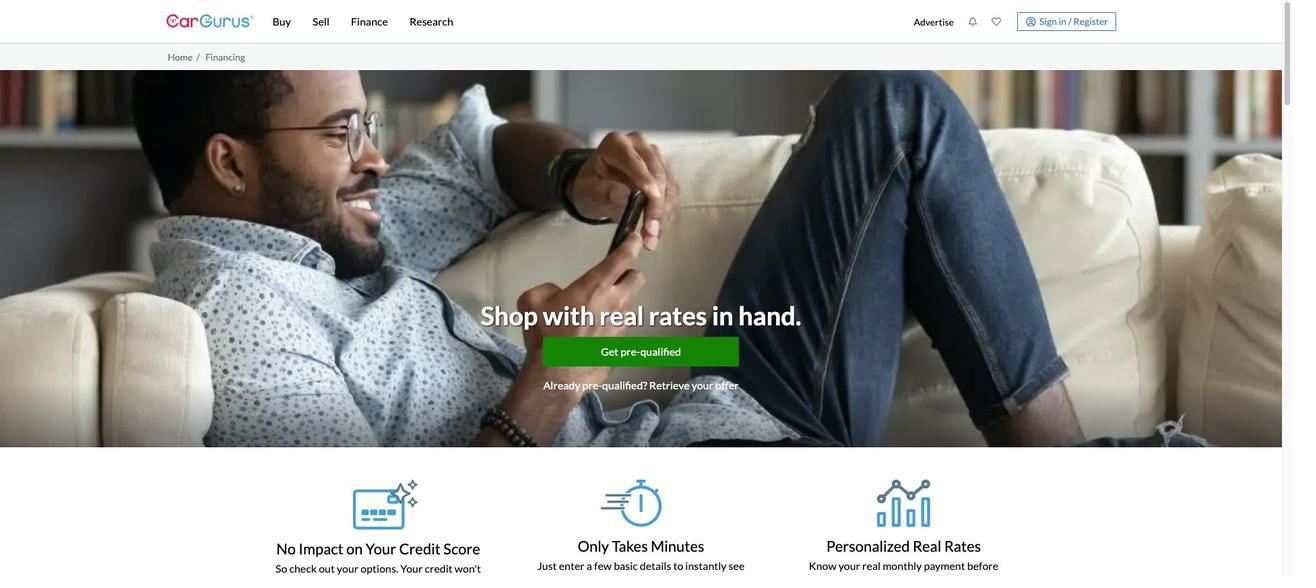 Task type: locate. For each thing, give the bounding box(es) containing it.
0 horizontal spatial in
[[712, 300, 734, 331]]

pre- right get
[[621, 345, 641, 358]]

real up get
[[600, 300, 644, 331]]

research
[[410, 15, 454, 28]]

menu bar
[[254, 0, 907, 43]]

pre-
[[621, 345, 641, 358], [583, 378, 602, 391]]

in right sign
[[1059, 15, 1067, 27]]

your inside personalized real rates know your real monthly payment before visiting the dealer
[[839, 559, 861, 572]]

only
[[578, 537, 609, 555]]

see
[[729, 559, 745, 572]]

1 vertical spatial your
[[401, 562, 423, 575]]

shop with real rates in hand image
[[0, 70, 1283, 447]]

0 vertical spatial real
[[600, 300, 644, 331]]

sell button
[[302, 0, 340, 43]]

0 vertical spatial your
[[366, 540, 396, 558]]

your
[[692, 378, 714, 391], [839, 559, 861, 572], [337, 562, 359, 575], [612, 576, 633, 576]]

1 vertical spatial /
[[196, 51, 200, 63]]

real
[[600, 300, 644, 331], [863, 559, 881, 572]]

credit
[[425, 562, 453, 575]]

/ left register
[[1069, 15, 1072, 27]]

in right rates
[[712, 300, 734, 331]]

your
[[366, 540, 396, 558], [401, 562, 423, 575]]

your left offer
[[692, 378, 714, 391]]

your right know
[[839, 559, 861, 572]]

user icon image
[[1026, 17, 1036, 27]]

hand.
[[739, 300, 802, 331]]

your up options.
[[366, 540, 396, 558]]

1 horizontal spatial pre-
[[621, 345, 641, 358]]

shop
[[481, 300, 538, 331]]

options.
[[361, 562, 399, 575]]

your down credit
[[401, 562, 423, 575]]

1 vertical spatial pre-
[[583, 378, 602, 391]]

your right out
[[337, 562, 359, 575]]

real up visiting
[[863, 559, 881, 572]]

saved cars image
[[992, 17, 1002, 26]]

pre- inside button
[[621, 345, 641, 358]]

0 horizontal spatial pre-
[[583, 378, 602, 391]]

a
[[587, 559, 592, 572]]

1 vertical spatial real
[[863, 559, 881, 572]]

already pre-qualified? retrieve your offer
[[544, 378, 739, 391]]

already
[[544, 378, 581, 391]]

your inside 'only takes minutes just enter a few basic details to instantly see your options'
[[612, 576, 633, 576]]

menu containing sign in / register
[[907, 3, 1117, 40]]

/ right home link
[[196, 51, 200, 63]]

0 horizontal spatial your
[[366, 540, 396, 558]]

sign
[[1040, 15, 1057, 27]]

your down basic
[[612, 576, 633, 576]]

rates
[[649, 300, 708, 331]]

get pre-qualified button
[[544, 337, 739, 366]]

0 horizontal spatial /
[[196, 51, 200, 63]]

advertise link
[[907, 3, 961, 40]]

menu
[[907, 3, 1117, 40]]

register
[[1074, 15, 1109, 27]]

check
[[289, 562, 317, 575]]

so
[[276, 562, 287, 575]]

won't
[[455, 562, 481, 575]]

pre- right already
[[583, 378, 602, 391]]

0 vertical spatial pre-
[[621, 345, 641, 358]]

1 horizontal spatial in
[[1059, 15, 1067, 27]]

1 horizontal spatial /
[[1069, 15, 1072, 27]]

1 vertical spatial in
[[712, 300, 734, 331]]

on
[[346, 540, 363, 558]]

your inside no impact on your credit score so check out your options. your credit won't
[[337, 562, 359, 575]]

home / financing
[[168, 51, 245, 63]]

personalized
[[827, 537, 910, 555]]

1 horizontal spatial real
[[863, 559, 881, 572]]

/
[[1069, 15, 1072, 27], [196, 51, 200, 63]]

real inside personalized real rates know your real monthly payment before visiting the dealer
[[863, 559, 881, 572]]

out
[[319, 562, 335, 575]]

monthly
[[883, 559, 922, 572]]

takes
[[612, 537, 648, 555]]

open notifications image
[[968, 17, 978, 26]]

details
[[640, 559, 672, 572]]

dealer
[[916, 576, 946, 576]]

to
[[674, 559, 684, 572]]

0 vertical spatial in
[[1059, 15, 1067, 27]]

in
[[1059, 15, 1067, 27], [712, 300, 734, 331]]



Task type: vqa. For each thing, say whether or not it's contained in the screenshot.
the first
no



Task type: describe. For each thing, give the bounding box(es) containing it.
qualified?
[[602, 378, 648, 391]]

score
[[444, 540, 480, 558]]

advertise
[[914, 16, 954, 27]]

shop with real rates in hand.
[[481, 300, 802, 331]]

only takes minutes just enter a few basic details to instantly see your options
[[538, 537, 745, 576]]

sign in / register link
[[1018, 12, 1117, 31]]

finance
[[351, 15, 388, 28]]

personalized real rates know your real monthly payment before visiting the dealer
[[809, 537, 999, 576]]

impact
[[299, 540, 344, 558]]

pre- for qualified?
[[583, 378, 602, 391]]

sell
[[313, 15, 330, 28]]

buy button
[[262, 0, 302, 43]]

home link
[[168, 51, 193, 63]]

payment
[[924, 559, 966, 572]]

already pre-qualified? retrieve your offer link
[[544, 377, 739, 393]]

no impact on your credit score so check out your options. your credit won't
[[276, 540, 481, 576]]

credit
[[399, 540, 441, 558]]

visiting
[[862, 576, 896, 576]]

real
[[913, 537, 942, 555]]

menu bar containing buy
[[254, 0, 907, 43]]

buy
[[273, 15, 291, 28]]

enter
[[559, 559, 585, 572]]

rates
[[945, 537, 982, 555]]

financing
[[205, 51, 245, 63]]

1 horizontal spatial your
[[401, 562, 423, 575]]

know
[[809, 559, 837, 572]]

just
[[538, 559, 557, 572]]

get pre-qualified
[[601, 345, 681, 358]]

basic
[[614, 559, 638, 572]]

sign in / register
[[1040, 15, 1109, 27]]

get
[[601, 345, 619, 358]]

offer
[[716, 378, 739, 391]]

home
[[168, 51, 193, 63]]

pre- for qualified
[[621, 345, 641, 358]]

minutes
[[651, 537, 705, 555]]

finance button
[[340, 0, 399, 43]]

no
[[276, 540, 296, 558]]

the
[[898, 576, 914, 576]]

research button
[[399, 0, 464, 43]]

options
[[636, 576, 671, 576]]

retrieve
[[650, 378, 690, 391]]

with
[[543, 300, 595, 331]]

before
[[968, 559, 999, 572]]

few
[[594, 559, 612, 572]]

cargurus logo homepage link link
[[166, 2, 254, 41]]

cargurus logo homepage link image
[[166, 2, 254, 41]]

0 vertical spatial /
[[1069, 15, 1072, 27]]

0 horizontal spatial real
[[600, 300, 644, 331]]

qualified
[[641, 345, 681, 358]]

instantly
[[686, 559, 727, 572]]



